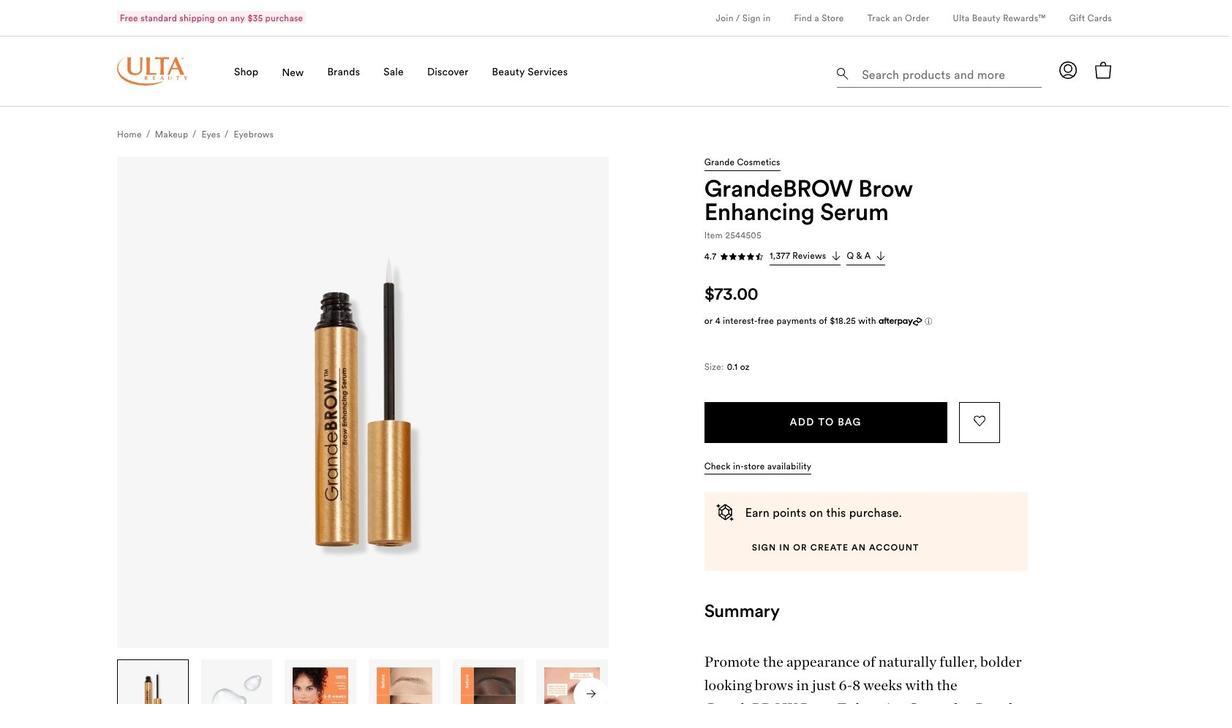 Task type: vqa. For each thing, say whether or not it's contained in the screenshot.
Log in to your Ulta account IMAGE
yes



Task type: locate. For each thing, give the bounding box(es) containing it.
starhalf image
[[755, 252, 764, 261]]

grande cosmetics grandebrow brow enhancing serum #1 image
[[117, 157, 609, 649], [125, 668, 181, 705]]

0 horizontal spatial starfilled image
[[729, 252, 738, 261]]

grande cosmetics grandebrow brow enhancing serum #4 image
[[377, 668, 432, 705]]

1 horizontal spatial starfilled image
[[747, 252, 755, 261]]

2 withiconright image from the left
[[877, 252, 886, 261]]

starfilled image
[[729, 252, 738, 261], [747, 252, 755, 261]]

grande cosmetics grandebrow brow enhancing serum #2 image
[[209, 668, 264, 705]]

starfilled image
[[720, 252, 729, 261], [738, 252, 747, 261]]

None search field
[[837, 56, 1042, 91]]

product images carousel region
[[117, 157, 609, 705]]

withiconright image
[[833, 252, 841, 261], [877, 252, 886, 261]]

0 horizontal spatial starfilled image
[[720, 252, 729, 261]]

2 / 7 group
[[201, 660, 273, 705]]

2 starfilled image from the left
[[747, 252, 755, 261]]

1 horizontal spatial withiconright image
[[877, 252, 886, 261]]

grande cosmetics grandebrow brow enhancing serum #5 image
[[461, 668, 516, 705]]

0 horizontal spatial withiconright image
[[833, 252, 841, 261]]

4 / 7 group
[[369, 660, 441, 705]]

1 vertical spatial grande cosmetics grandebrow brow enhancing serum #1 image
[[125, 668, 181, 705]]

grande cosmetics grandebrow brow enhancing serum #1 image inside 1 / 7 group
[[125, 668, 181, 705]]

1 horizontal spatial starfilled image
[[738, 252, 747, 261]]



Task type: describe. For each thing, give the bounding box(es) containing it.
1 starfilled image from the left
[[729, 252, 738, 261]]

log in to your ulta account image
[[1060, 61, 1077, 79]]

0 items in bag image
[[1095, 61, 1113, 79]]

1 withiconright image from the left
[[833, 252, 841, 261]]

0 vertical spatial grande cosmetics grandebrow brow enhancing serum #1 image
[[117, 157, 609, 649]]

Search products and more search field
[[861, 59, 1038, 84]]

next slide image
[[587, 690, 596, 699]]

1 / 7 group
[[117, 660, 189, 705]]

1 starfilled image from the left
[[720, 252, 729, 261]]

5 / 7 group
[[453, 660, 525, 705]]

grande cosmetics grandebrow brow enhancing serum #3 image
[[293, 668, 348, 705]]

6 / 7 group
[[537, 660, 609, 705]]

3 / 7 group
[[285, 660, 357, 705]]

2 starfilled image from the left
[[738, 252, 747, 261]]

grande cosmetics grandebrow brow enhancing serum #6 image
[[545, 668, 600, 705]]



